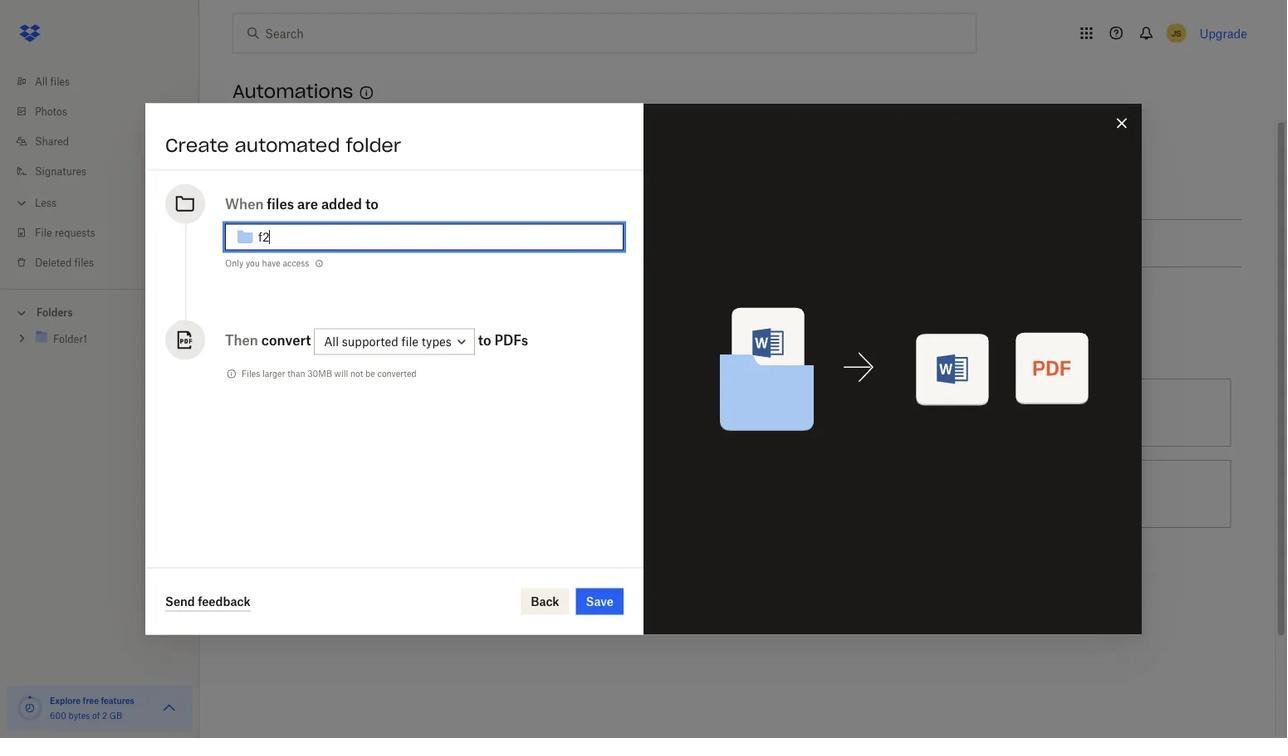 Task type: vqa. For each thing, say whether or not it's contained in the screenshot.
When column header in the top of the page
yes



Task type: describe. For each thing, give the bounding box(es) containing it.
larger
[[262, 369, 285, 379]]

back button
[[521, 589, 569, 615]]

gb
[[109, 711, 122, 721]]

add an automation
[[233, 339, 365, 356]]

requests
[[55, 226, 95, 239]]

access
[[283, 258, 309, 269]]

to left audio
[[414, 564, 425, 579]]

free
[[83, 696, 99, 706]]

folder1
[[360, 237, 394, 250]]

convert for choose a file format to convert videos to
[[766, 487, 807, 501]]

automated
[[235, 133, 340, 157]]

renames
[[718, 406, 766, 420]]

then
[[225, 332, 258, 348]]

to right feedback on the bottom left of page
[[300, 583, 311, 597]]

to up folder1
[[365, 196, 379, 212]]

files inside all files link
[[50, 75, 70, 88]]

all supported file types
[[324, 335, 452, 349]]

to inside row
[[306, 236, 317, 250]]

file requests link
[[13, 218, 199, 248]]

to right types
[[478, 332, 491, 348]]

a for set a rule that renames files
[[659, 406, 666, 420]]

automation
[[285, 339, 365, 356]]

create automated folder dialog
[[145, 103, 1142, 635]]

converted
[[378, 369, 417, 379]]

600
[[50, 711, 66, 721]]

set
[[637, 406, 656, 420]]

choose a file format to convert audio files to
[[300, 564, 529, 597]]

bytes
[[69, 711, 90, 721]]

files inside "convert files to pdfs" button
[[1022, 406, 1044, 420]]

all files link
[[13, 66, 199, 96]]

files inside choose a file format to convert audio files to
[[506, 564, 529, 579]]

30mb
[[308, 369, 332, 379]]

set a rule that renames files button
[[563, 372, 901, 454]]

list containing all files
[[0, 56, 199, 289]]

audio
[[472, 564, 503, 579]]

deleted
[[35, 256, 72, 269]]

all for all supported file types
[[324, 335, 339, 349]]

videos
[[810, 487, 845, 501]]

upgrade
[[1200, 26, 1248, 40]]

files for files larger than 30mb will not be converted
[[242, 369, 260, 379]]

explore free features 600 bytes of 2 gb
[[50, 696, 134, 721]]

back
[[531, 595, 559, 609]]

than
[[288, 369, 305, 379]]

signatures link
[[13, 156, 199, 186]]

added inside row
[[268, 236, 303, 250]]

you
[[246, 258, 260, 269]]

quota usage element
[[17, 695, 43, 722]]

1 column header from the left
[[708, 184, 1004, 220]]

convert inside create automated folder dialog
[[261, 332, 311, 348]]

not
[[351, 369, 363, 379]]

pdfs inside button
[[1062, 406, 1091, 420]]

supported
[[342, 335, 399, 349]]

2
[[102, 711, 107, 721]]

types
[[422, 335, 452, 349]]

less
[[35, 196, 57, 209]]

add an automation main content
[[226, 120, 1275, 738]]

2 column header from the left
[[1004, 184, 1242, 220]]

file requests
[[35, 226, 95, 239]]

send
[[165, 594, 195, 608]]

less image
[[13, 195, 30, 211]]



Task type: locate. For each thing, give the bounding box(es) containing it.
files right audio
[[506, 564, 529, 579]]

only
[[225, 258, 244, 269]]

1 horizontal spatial file
[[402, 335, 419, 349]]

0 horizontal spatial file
[[354, 564, 371, 579]]

file inside dropdown button
[[402, 335, 419, 349]]

0 vertical spatial a
[[659, 406, 666, 420]]

when inside create automated folder dialog
[[225, 196, 264, 212]]

folders button
[[0, 300, 199, 324]]

when
[[239, 195, 273, 209], [225, 196, 264, 212]]

folder
[[346, 133, 401, 157]]

to right 'convert'
[[1048, 406, 1059, 420]]

pdfs right types
[[495, 332, 528, 348]]

files right the "renames"
[[769, 406, 792, 420]]

all inside dropdown button
[[324, 335, 339, 349]]

files right deleted
[[74, 256, 94, 269]]

all for all files
[[35, 75, 48, 88]]

0 vertical spatial files
[[239, 236, 265, 250]]

rule
[[669, 406, 690, 420]]

choose inside choose a file format to convert audio files to
[[300, 564, 341, 579]]

convert left videos
[[766, 487, 807, 501]]

upgrade link
[[1200, 26, 1248, 40]]

folder permissions image
[[313, 257, 326, 270]]

pdfs inside create automated folder dialog
[[495, 332, 528, 348]]

files inside files added to row
[[239, 236, 265, 250]]

0 vertical spatial pdfs
[[495, 332, 528, 348]]

convert inside button
[[766, 487, 807, 501]]

0 horizontal spatial convert
[[261, 332, 311, 348]]

set a rule that renames files
[[637, 406, 792, 420]]

1 vertical spatial file
[[692, 487, 709, 501]]

files
[[239, 236, 265, 250], [242, 369, 260, 379]]

2 horizontal spatial file
[[692, 487, 709, 501]]

will
[[334, 369, 348, 379]]

0 horizontal spatial format
[[374, 564, 411, 579]]

1 horizontal spatial all
[[324, 335, 339, 349]]

that
[[693, 406, 715, 420]]

send feedback
[[165, 594, 251, 608]]

photos
[[35, 105, 67, 118]]

convert
[[261, 332, 311, 348], [766, 487, 807, 501], [428, 564, 469, 579]]

files left larger
[[242, 369, 260, 379]]

2 vertical spatial a
[[345, 564, 351, 579]]

choose for choose a file format to convert videos to
[[637, 487, 679, 501]]

have
[[262, 258, 281, 269]]

3 cell from the left
[[1229, 220, 1242, 267]]

files inside create automated folder dialog
[[242, 369, 260, 379]]

added up access
[[268, 236, 303, 250]]

format
[[712, 487, 748, 501], [374, 564, 411, 579]]

table
[[233, 184, 1242, 267]]

files inside deleted files link
[[74, 256, 94, 269]]

file for all supported file types
[[402, 335, 419, 349]]

save
[[586, 595, 614, 609]]

0 horizontal spatial a
[[345, 564, 351, 579]]

1 vertical spatial a
[[682, 487, 688, 501]]

1 vertical spatial pdfs
[[1062, 406, 1091, 420]]

column header
[[708, 184, 1004, 220], [1004, 184, 1242, 220]]

photos link
[[13, 96, 199, 126]]

to up folder permissions image
[[306, 236, 317, 250]]

1 vertical spatial all
[[324, 335, 339, 349]]

table inside add an automation main content
[[233, 184, 1242, 267]]

2 horizontal spatial a
[[682, 487, 688, 501]]

folder1 button
[[323, 227, 407, 260]]

added
[[321, 196, 362, 212], [268, 236, 303, 250]]

deleted files link
[[13, 248, 199, 277]]

send feedback button
[[165, 592, 251, 612]]

only you have access
[[225, 258, 309, 269]]

0 horizontal spatial choose
[[300, 564, 341, 579]]

format inside choose a file format to convert audio files to
[[374, 564, 411, 579]]

a for choose a file format to convert videos to
[[682, 487, 688, 501]]

all up files larger than 30mb will not be converted
[[324, 335, 339, 349]]

folders
[[37, 307, 73, 319]]

a inside choose a file format to convert audio files to
[[345, 564, 351, 579]]

to
[[365, 196, 379, 212], [306, 236, 317, 250], [478, 332, 491, 348], [1048, 406, 1059, 420], [752, 487, 763, 501], [848, 487, 859, 501], [414, 564, 425, 579], [300, 583, 311, 597]]

files larger than 30mb will not be converted
[[242, 369, 417, 379]]

choose a file format to convert videos to
[[637, 487, 859, 501]]

choose inside 'choose a file format to convert videos to' button
[[637, 487, 679, 501]]

to right videos
[[848, 487, 859, 501]]

click to watch a demo video image
[[357, 83, 377, 103]]

files inside create automated folder dialog
[[267, 196, 294, 212]]

deleted files
[[35, 256, 94, 269]]

format inside button
[[712, 487, 748, 501]]

files added to row
[[233, 220, 1242, 267]]

convert
[[975, 406, 1018, 420]]

add
[[233, 339, 259, 356]]

format for videos
[[712, 487, 748, 501]]

file for choose a file format to convert audio files to
[[354, 564, 371, 579]]

file for choose a file format to convert videos to
[[692, 487, 709, 501]]

Folder name text field
[[258, 228, 614, 246]]

0 horizontal spatial all
[[35, 75, 48, 88]]

a for choose a file format to convert audio files to
[[345, 564, 351, 579]]

files added to
[[239, 236, 317, 250]]

a inside button
[[682, 487, 688, 501]]

feedback
[[198, 594, 251, 608]]

cell
[[708, 220, 1004, 267], [1004, 220, 1242, 267], [1229, 220, 1242, 267]]

added right are
[[321, 196, 362, 212]]

files left are
[[267, 196, 294, 212]]

2 cell from the left
[[1004, 220, 1242, 267]]

files are added to
[[267, 196, 379, 212]]

when inside column header
[[239, 195, 273, 209]]

table containing when
[[233, 184, 1242, 267]]

1 horizontal spatial a
[[659, 406, 666, 420]]

features
[[101, 696, 134, 706]]

files inside set a rule that renames files button
[[769, 406, 792, 420]]

shared link
[[13, 126, 199, 156]]

1 horizontal spatial added
[[321, 196, 362, 212]]

0 vertical spatial choose
[[637, 487, 679, 501]]

format for audio
[[374, 564, 411, 579]]

convert for choose a file format to convert audio files to
[[428, 564, 469, 579]]

0 vertical spatial format
[[712, 487, 748, 501]]

0 vertical spatial all
[[35, 75, 48, 88]]

1 cell from the left
[[708, 220, 1004, 267]]

files for files added to
[[239, 236, 265, 250]]

dropbox image
[[13, 17, 47, 50]]

shared
[[35, 135, 69, 147]]

1 horizontal spatial pdfs
[[1062, 406, 1091, 420]]

folder1 link
[[323, 227, 407, 260]]

2 horizontal spatial convert
[[766, 487, 807, 501]]

1 horizontal spatial choose
[[637, 487, 679, 501]]

0 vertical spatial added
[[321, 196, 362, 212]]

convert inside choose a file format to convert audio files to
[[428, 564, 469, 579]]

convert left audio
[[428, 564, 469, 579]]

1 vertical spatial added
[[268, 236, 303, 250]]

all
[[35, 75, 48, 88], [324, 335, 339, 349]]

1 vertical spatial format
[[374, 564, 411, 579]]

file
[[35, 226, 52, 239]]

save button
[[576, 589, 624, 615]]

file inside choose a file format to convert audio files to
[[354, 564, 371, 579]]

when column header
[[233, 184, 708, 220]]

files
[[50, 75, 70, 88], [267, 196, 294, 212], [74, 256, 94, 269], [769, 406, 792, 420], [1022, 406, 1044, 420], [506, 564, 529, 579]]

create
[[165, 133, 229, 157]]

1 horizontal spatial convert
[[428, 564, 469, 579]]

all files
[[35, 75, 70, 88]]

files up 'photos'
[[50, 75, 70, 88]]

all up 'photos'
[[35, 75, 48, 88]]

added inside create automated folder dialog
[[321, 196, 362, 212]]

2 vertical spatial file
[[354, 564, 371, 579]]

to left videos
[[752, 487, 763, 501]]

file
[[402, 335, 419, 349], [692, 487, 709, 501], [354, 564, 371, 579]]

choose a file format to convert audio files to button
[[226, 535, 563, 626]]

a
[[659, 406, 666, 420], [682, 487, 688, 501], [345, 564, 351, 579]]

explore
[[50, 696, 81, 706]]

2 vertical spatial convert
[[428, 564, 469, 579]]

choose for choose a file format to convert audio files to
[[300, 564, 341, 579]]

convert files to pdfs button
[[901, 372, 1238, 454]]

when row
[[233, 184, 1242, 220]]

choose a file format to convert videos to button
[[563, 454, 901, 535]]

1 horizontal spatial format
[[712, 487, 748, 501]]

pdfs
[[495, 332, 528, 348], [1062, 406, 1091, 420]]

1 vertical spatial convert
[[766, 487, 807, 501]]

1 vertical spatial choose
[[300, 564, 341, 579]]

an
[[264, 339, 281, 356]]

signatures
[[35, 165, 86, 177]]

0 horizontal spatial pdfs
[[495, 332, 528, 348]]

0 horizontal spatial added
[[268, 236, 303, 250]]

pdfs right 'convert'
[[1062, 406, 1091, 420]]

choose
[[637, 487, 679, 501], [300, 564, 341, 579]]

convert up than
[[261, 332, 311, 348]]

files right 'convert'
[[1022, 406, 1044, 420]]

of
[[92, 711, 100, 721]]

convert files to pdfs
[[975, 406, 1091, 420]]

0 vertical spatial convert
[[261, 332, 311, 348]]

create automated folder
[[165, 133, 401, 157]]

to pdfs
[[478, 332, 528, 348]]

file inside button
[[692, 487, 709, 501]]

are
[[297, 196, 318, 212]]

list
[[0, 56, 199, 289]]

be
[[366, 369, 375, 379]]

all supported file types button
[[314, 328, 475, 355]]

0 vertical spatial file
[[402, 335, 419, 349]]

automations
[[233, 80, 353, 103]]

1 vertical spatial files
[[242, 369, 260, 379]]

files up "you"
[[239, 236, 265, 250]]



